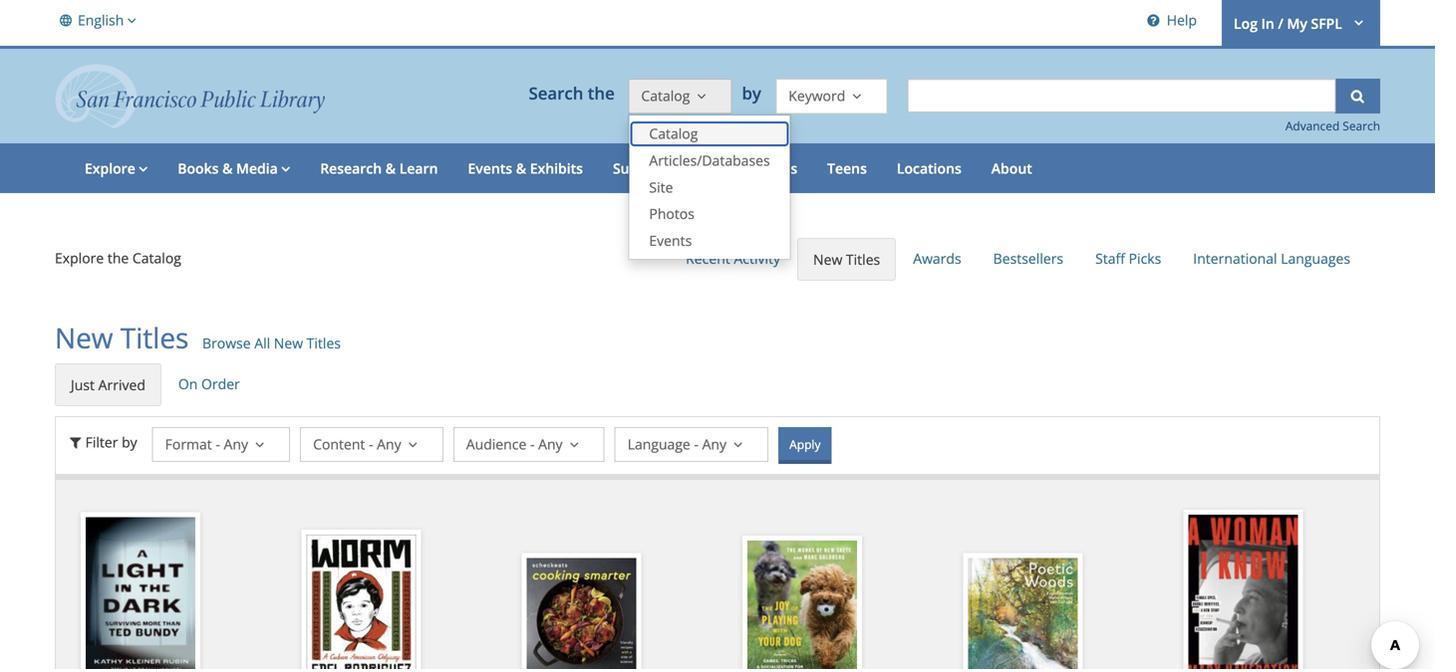 Task type: describe. For each thing, give the bounding box(es) containing it.
log
[[1234, 14, 1258, 33]]

keyword
[[789, 86, 846, 105]]

explore for explore
[[85, 159, 135, 178]]

audience
[[466, 435, 527, 454]]

arrow image for explore
[[135, 159, 148, 178]]

apply
[[790, 437, 821, 453]]

articles/databases
[[649, 151, 770, 170]]

english link
[[55, 0, 141, 41]]

/
[[1279, 14, 1284, 33]]

activity
[[734, 249, 781, 268]]

catalog for catalog articles/databases site photos events
[[649, 124, 698, 143]]

research
[[320, 159, 382, 178]]

recent
[[686, 249, 731, 268]]

advanced search
[[1286, 118, 1381, 134]]

arrow image
[[278, 159, 290, 178]]

research & learn link
[[305, 144, 453, 194]]

0 vertical spatial new titles
[[814, 250, 881, 269]]

kids
[[769, 159, 798, 178]]

awards link
[[899, 238, 977, 279]]

browse
[[202, 334, 251, 353]]

browse all new titles link
[[202, 334, 341, 354]]

exhibits
[[530, 159, 583, 178]]

& for support
[[671, 159, 681, 178]]

just arrived link
[[55, 364, 161, 407]]

catalog for catalog
[[641, 86, 690, 105]]

bestsellers
[[994, 249, 1064, 268]]

audience - any button
[[453, 428, 605, 463]]

books
[[178, 159, 219, 178]]

international languages
[[1194, 249, 1351, 268]]

san francisco public library image
[[55, 64, 325, 129]]

keyword button
[[776, 79, 888, 114]]

in
[[1262, 14, 1275, 33]]

on order
[[178, 375, 240, 394]]

about link
[[977, 144, 1048, 194]]

locations
[[897, 159, 962, 178]]

explore link
[[70, 144, 163, 194]]

any for language - any
[[702, 435, 727, 454]]

advanced
[[1286, 118, 1340, 134]]

log in / my sfpl
[[1234, 14, 1343, 33]]

content - any
[[313, 435, 401, 454]]

help link
[[1139, 0, 1202, 46]]

research & learn
[[320, 159, 438, 178]]

learn
[[400, 159, 438, 178]]

catalog articles/databases site photos events
[[649, 124, 770, 250]]

staff picks link
[[1081, 238, 1177, 279]]

& for books
[[222, 159, 233, 178]]

help circled image
[[1144, 10, 1164, 29]]

site link
[[629, 174, 790, 201]]

just arrived
[[71, 376, 145, 395]]

sfpl
[[1312, 14, 1343, 33]]

2 vertical spatial catalog
[[133, 249, 181, 268]]

books & media
[[178, 159, 278, 178]]

search the
[[529, 82, 615, 105]]

events link
[[629, 228, 790, 254]]

bestsellers link
[[979, 238, 1079, 279]]

services
[[685, 159, 740, 178]]

0 horizontal spatial new
[[55, 319, 113, 357]]

- for content
[[369, 435, 373, 454]]

locations link
[[882, 144, 977, 194]]

books & media link
[[163, 144, 305, 194]]

on
[[178, 375, 198, 394]]

format - any button
[[152, 428, 290, 463]]

international
[[1194, 249, 1278, 268]]

1 horizontal spatial titles
[[307, 334, 341, 353]]

arrow image for log in / my sfpl
[[1346, 12, 1369, 31]]

media
[[236, 159, 278, 178]]

recent activity
[[686, 249, 781, 268]]

new inside the new titles link
[[814, 250, 843, 269]]

order
[[201, 375, 240, 394]]

language - any button
[[615, 428, 769, 463]]

- for language
[[694, 435, 699, 454]]

staff picks
[[1096, 249, 1162, 268]]

0 horizontal spatial new titles
[[55, 319, 189, 357]]

0 horizontal spatial titles
[[120, 319, 189, 357]]

events & exhibits
[[468, 159, 583, 178]]



Task type: vqa. For each thing, say whether or not it's contained in the screenshot.
Ultimate Power Negotiating for Salespeople Master Course Image
no



Task type: locate. For each thing, give the bounding box(es) containing it.
0 vertical spatial search
[[529, 82, 584, 105]]

site
[[649, 178, 673, 197]]

a light in the dark image
[[86, 518, 195, 670]]

0 vertical spatial events
[[468, 159, 513, 178]]

filter by
[[85, 433, 137, 452]]

3 any from the left
[[538, 435, 563, 454]]

1 vertical spatial catalog
[[649, 124, 698, 143]]

content - any button
[[300, 428, 443, 463]]

1 vertical spatial by
[[122, 433, 137, 452]]

teens
[[828, 159, 867, 178]]

1 vertical spatial explore
[[55, 249, 104, 268]]

- inside dropdown button
[[530, 435, 535, 454]]

search
[[529, 82, 584, 105], [1343, 118, 1381, 134]]

2 horizontal spatial new
[[814, 250, 843, 269]]

events down photos
[[649, 231, 692, 250]]

1 vertical spatial the
[[108, 249, 129, 268]]

0 vertical spatial catalog
[[641, 86, 690, 105]]

0 horizontal spatial events
[[468, 159, 513, 178]]

any for format - any
[[224, 435, 248, 454]]

catalog link
[[629, 121, 790, 148]]

the
[[588, 82, 615, 105], [108, 249, 129, 268]]

new titles link
[[798, 238, 897, 281]]

just
[[71, 376, 95, 395]]

events & exhibits link
[[453, 144, 598, 194]]

0 horizontal spatial the
[[108, 249, 129, 268]]

log in / my sfpl link
[[1222, 0, 1381, 46]]

any inside dropdown button
[[702, 435, 727, 454]]

1 & from the left
[[222, 159, 233, 178]]

events
[[468, 159, 513, 178], [649, 231, 692, 250]]

cooking smarter image
[[527, 559, 637, 670]]

the for explore
[[108, 249, 129, 268]]

filter
[[85, 433, 118, 452]]

1 horizontal spatial by
[[742, 82, 766, 105]]

articles/databases link
[[629, 148, 790, 174]]

the down explore link
[[108, 249, 129, 268]]

1 horizontal spatial search
[[1343, 118, 1381, 134]]

advanced search link
[[1286, 118, 1381, 134]]

1 vertical spatial new titles
[[55, 319, 189, 357]]

new titles right activity
[[814, 250, 881, 269]]

0 vertical spatial the
[[588, 82, 615, 105]]

new
[[814, 250, 843, 269], [55, 319, 113, 357], [274, 334, 303, 353]]

1 vertical spatial events
[[649, 231, 692, 250]]

None search field
[[908, 79, 1336, 113]]

search image
[[1348, 86, 1368, 105]]

any for audience - any
[[538, 435, 563, 454]]

- right format
[[216, 435, 220, 454]]

a woman i know image
[[1189, 515, 1299, 670]]

new right the all
[[274, 334, 303, 353]]

search down "search" icon
[[1343, 118, 1381, 134]]

events inside catalog articles/databases site photos events
[[649, 231, 692, 250]]

language - any
[[628, 435, 727, 454]]

& for research
[[386, 159, 396, 178]]

titles right the all
[[307, 334, 341, 353]]

1 horizontal spatial the
[[588, 82, 615, 105]]

- inside dropdown button
[[694, 435, 699, 454]]

format - any
[[165, 435, 248, 454]]

any right content
[[377, 435, 401, 454]]

recent activity link
[[671, 238, 796, 279]]

the for search
[[588, 82, 615, 105]]

all
[[254, 334, 270, 353]]

any right format
[[224, 435, 248, 454]]

any inside dropdown button
[[538, 435, 563, 454]]

my
[[1288, 14, 1308, 33]]

1 horizontal spatial events
[[649, 231, 692, 250]]

explore left books
[[85, 159, 135, 178]]

1 vertical spatial search
[[1343, 118, 1381, 134]]

&
[[222, 159, 233, 178], [386, 159, 396, 178], [516, 159, 526, 178], [671, 159, 681, 178]]

about
[[992, 159, 1033, 178]]

picks
[[1129, 249, 1162, 268]]

catalog up support & services 'link'
[[649, 124, 698, 143]]

- right language
[[694, 435, 699, 454]]

content
[[313, 435, 365, 454]]

arrow image inside log in / my sfpl link
[[1346, 12, 1369, 31]]

1 any from the left
[[224, 435, 248, 454]]

4 any from the left
[[702, 435, 727, 454]]

any for content - any
[[377, 435, 401, 454]]

support
[[613, 159, 667, 178]]

0 horizontal spatial by
[[122, 433, 137, 452]]

explore the catalog
[[55, 249, 181, 268]]

2 - from the left
[[369, 435, 373, 454]]

explore for explore the catalog
[[55, 249, 104, 268]]

3 & from the left
[[516, 159, 526, 178]]

arrow image up san francisco public library image
[[124, 10, 136, 31]]

arrow image
[[124, 10, 136, 31], [1346, 12, 1369, 31], [135, 159, 148, 178]]

catalog up catalog link
[[641, 86, 690, 105]]

explore inside explore link
[[85, 159, 135, 178]]

filter image
[[66, 433, 85, 452]]

any right audience
[[538, 435, 563, 454]]

staff
[[1096, 249, 1126, 268]]

1 horizontal spatial new titles
[[814, 250, 881, 269]]

the left catalog dropdown button
[[588, 82, 615, 105]]

3 - from the left
[[530, 435, 535, 454]]

poetic woods image
[[968, 559, 1078, 670]]

photos
[[649, 204, 695, 223]]

browse all new titles
[[202, 334, 341, 353]]

explore down explore link
[[55, 249, 104, 268]]

on order link
[[163, 364, 255, 405]]

catalog inside dropdown button
[[641, 86, 690, 105]]

audience - any
[[466, 435, 563, 454]]

new titles up arrived
[[55, 319, 189, 357]]

- right content
[[369, 435, 373, 454]]

-
[[216, 435, 220, 454], [369, 435, 373, 454], [530, 435, 535, 454], [694, 435, 699, 454]]

catalog button
[[628, 79, 732, 114]]

events left exhibits
[[468, 159, 513, 178]]

& for events
[[516, 159, 526, 178]]

titles up on
[[120, 319, 189, 357]]

explore
[[85, 159, 135, 178], [55, 249, 104, 268]]

arrow image inside english link
[[124, 10, 136, 31]]

- for format
[[216, 435, 220, 454]]

catalog down explore link
[[133, 249, 181, 268]]

1 horizontal spatial new
[[274, 334, 303, 353]]

new titles
[[814, 250, 881, 269], [55, 319, 189, 357]]

any right language
[[702, 435, 727, 454]]

kids link
[[754, 144, 813, 194]]

2 any from the left
[[377, 435, 401, 454]]

0 vertical spatial by
[[742, 82, 766, 105]]

- right audience
[[530, 435, 535, 454]]

teens link
[[813, 144, 882, 194]]

1 - from the left
[[216, 435, 220, 454]]

by
[[742, 82, 766, 105], [122, 433, 137, 452]]

arrow image right the sfpl
[[1346, 12, 1369, 31]]

catalog
[[641, 86, 690, 105], [649, 124, 698, 143], [133, 249, 181, 268]]

format
[[165, 435, 212, 454]]

titles left awards link
[[846, 250, 881, 269]]

4 & from the left
[[671, 159, 681, 178]]

2 horizontal spatial titles
[[846, 250, 881, 269]]

support & services link
[[598, 144, 754, 194]]

search up exhibits
[[529, 82, 584, 105]]

the joy of playing with your dog image
[[748, 541, 857, 670]]

language
[[628, 435, 691, 454]]

photos link
[[629, 201, 790, 228]]

titles
[[846, 250, 881, 269], [120, 319, 189, 357], [307, 334, 341, 353]]

by right filter on the bottom left
[[122, 433, 137, 452]]

new inside browse all new titles link
[[274, 334, 303, 353]]

2 & from the left
[[386, 159, 396, 178]]

english
[[78, 10, 124, 29]]

international languages link
[[1179, 238, 1366, 279]]

- for audience
[[530, 435, 535, 454]]

new up just
[[55, 319, 113, 357]]

0 vertical spatial explore
[[85, 159, 135, 178]]

languages
[[1281, 249, 1351, 268]]

by up catalog link
[[742, 82, 766, 105]]

apply button
[[779, 428, 832, 464]]

arrow image left books
[[135, 159, 148, 178]]

0 horizontal spatial search
[[529, 82, 584, 105]]

help
[[1167, 10, 1197, 29]]

support & services
[[613, 159, 740, 178]]

worm image
[[306, 536, 416, 670]]

awards
[[913, 249, 962, 268]]

arrived
[[98, 376, 145, 395]]

catalog inside catalog articles/databases site photos events
[[649, 124, 698, 143]]

new right activity
[[814, 250, 843, 269]]

4 - from the left
[[694, 435, 699, 454]]

arrow image inside explore link
[[135, 159, 148, 178]]



